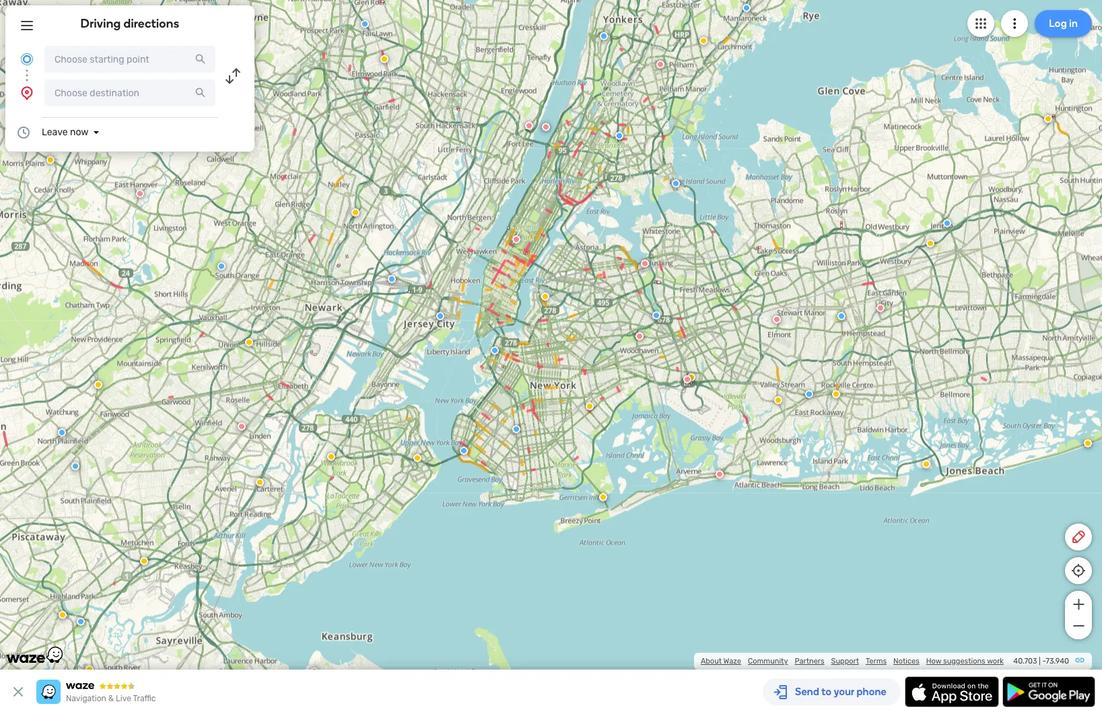 Task type: describe. For each thing, give the bounding box(es) containing it.
zoom out image
[[1071, 618, 1087, 634]]

about
[[701, 657, 722, 666]]

live
[[116, 694, 131, 704]]

driving
[[81, 16, 121, 31]]

-
[[1043, 657, 1046, 666]]

notices
[[894, 657, 920, 666]]

zoom in image
[[1071, 597, 1087, 613]]

community link
[[748, 657, 788, 666]]

clock image
[[15, 125, 32, 141]]

about waze link
[[701, 657, 741, 666]]

support
[[831, 657, 859, 666]]

navigation
[[66, 694, 106, 704]]

1 vertical spatial road closed image
[[238, 423, 246, 431]]

partners
[[795, 657, 825, 666]]

terms link
[[866, 657, 887, 666]]

leave now
[[42, 127, 89, 138]]

|
[[1039, 657, 1041, 666]]

73.940
[[1046, 657, 1069, 666]]

&
[[108, 694, 114, 704]]

current location image
[[19, 51, 35, 67]]

work
[[987, 657, 1004, 666]]

Choose destination text field
[[44, 79, 216, 106]]



Task type: vqa. For each thing, say whether or not it's contained in the screenshot.
Image 3 of Chinatown, SF
no



Task type: locate. For each thing, give the bounding box(es) containing it.
suggestions
[[944, 657, 986, 666]]

police image
[[600, 32, 608, 40], [672, 180, 680, 188], [460, 447, 468, 455], [77, 618, 85, 626]]

now
[[70, 127, 89, 138]]

directions
[[124, 16, 179, 31]]

waze
[[724, 657, 741, 666]]

about waze community partners support terms notices how suggestions work
[[701, 657, 1004, 666]]

driving directions
[[81, 16, 179, 31]]

support link
[[831, 657, 859, 666]]

40.703
[[1014, 657, 1038, 666]]

0 vertical spatial road closed image
[[684, 376, 692, 384]]

hazard image
[[380, 55, 389, 63], [1045, 115, 1053, 123], [46, 156, 55, 164], [927, 240, 935, 248], [245, 339, 253, 347], [688, 374, 696, 382], [94, 381, 102, 389], [774, 396, 783, 405], [1084, 440, 1092, 448], [327, 453, 335, 461], [413, 454, 422, 462], [599, 493, 607, 502]]

how
[[927, 657, 942, 666]]

notices link
[[894, 657, 920, 666]]

hazard image
[[700, 37, 708, 45], [352, 209, 360, 217], [541, 293, 550, 301], [832, 390, 840, 398], [586, 403, 594, 411], [923, 460, 931, 469], [256, 479, 264, 487], [140, 557, 148, 565], [59, 611, 67, 619], [86, 666, 94, 674]]

link image
[[1075, 655, 1086, 666]]

40.703 | -73.940
[[1014, 657, 1069, 666]]

location image
[[19, 85, 35, 101]]

police image
[[743, 4, 751, 12], [361, 20, 369, 28], [616, 132, 624, 140], [944, 219, 952, 227], [218, 262, 226, 271], [388, 275, 396, 283], [653, 312, 661, 320], [436, 312, 444, 320], [838, 312, 846, 320], [491, 347, 499, 355], [805, 390, 814, 398], [513, 425, 521, 433], [58, 429, 66, 437], [71, 462, 79, 471]]

community
[[748, 657, 788, 666]]

1 horizontal spatial road closed image
[[684, 376, 692, 384]]

how suggestions work link
[[927, 657, 1004, 666]]

Choose starting point text field
[[44, 46, 216, 73]]

terms
[[866, 657, 887, 666]]

pencil image
[[1071, 529, 1087, 546]]

leave
[[42, 127, 68, 138]]

traffic
[[133, 694, 156, 704]]

navigation & live traffic
[[66, 694, 156, 704]]

x image
[[10, 684, 26, 700]]

0 horizontal spatial road closed image
[[238, 423, 246, 431]]

road closed image
[[684, 376, 692, 384], [238, 423, 246, 431]]

partners link
[[795, 657, 825, 666]]

road closed image
[[657, 60, 665, 68], [525, 122, 533, 130], [542, 123, 550, 131], [136, 190, 144, 198], [513, 235, 521, 244], [641, 260, 649, 268], [877, 304, 885, 312], [773, 316, 781, 324], [636, 332, 644, 341], [716, 471, 724, 479], [310, 668, 319, 676]]



